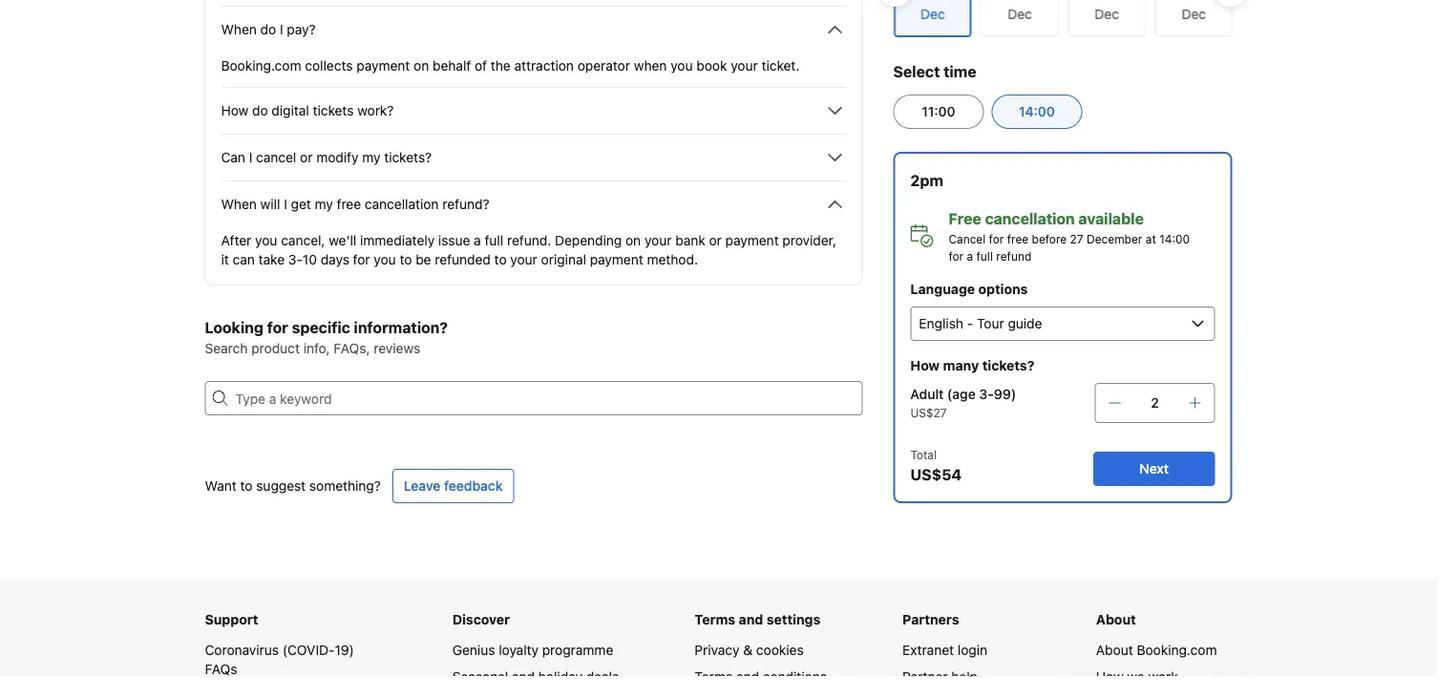 Task type: vqa. For each thing, say whether or not it's contained in the screenshot.
first When
yes



Task type: describe. For each thing, give the bounding box(es) containing it.
information?
[[354, 319, 448, 337]]

want
[[205, 478, 237, 494]]

2 dec button from the left
[[1068, 0, 1146, 36]]

it
[[221, 252, 229, 268]]

refund?
[[443, 196, 490, 212]]

can i cancel or modify my tickets? button
[[221, 146, 847, 169]]

2 horizontal spatial you
[[671, 58, 693, 74]]

1 horizontal spatial your
[[645, 233, 672, 248]]

for inside after you cancel, we'll immediately issue a full refund. depending on your bank or payment provider, it can take 3-10 days for you to be refunded to your original payment method.
[[353, 252, 370, 268]]

a inside free cancellation available cancel for free before 27 december at 14:00 for a full refund
[[967, 249, 974, 263]]

feedback
[[444, 478, 503, 494]]

when will i get my free cancellation refund? button
[[221, 193, 847, 216]]

the
[[491, 58, 511, 74]]

discover
[[453, 612, 510, 628]]

cancellation inside dropdown button
[[365, 196, 439, 212]]

december
[[1087, 232, 1143, 246]]

free cancellation available cancel for free before 27 december at 14:00 for a full refund
[[949, 210, 1191, 263]]

a inside after you cancel, we'll immediately issue a full refund. depending on your bank or payment provider, it can take 3-10 days for you to be refunded to your original payment method.
[[474, 233, 481, 248]]

we'll
[[329, 233, 357, 248]]

pay?
[[287, 21, 316, 37]]

support
[[205, 612, 258, 628]]

tickets? inside dropdown button
[[384, 150, 432, 165]]

terms and settings
[[695, 612, 821, 628]]

genius loyalty programme
[[453, 643, 614, 658]]

refunded
[[435, 252, 491, 268]]

many
[[944, 358, 980, 374]]

privacy & cookies
[[695, 643, 804, 658]]

looking
[[205, 319, 264, 337]]

cancel,
[[281, 233, 325, 248]]

how do digital tickets work?
[[221, 103, 394, 118]]

3 dec from the left
[[1182, 6, 1206, 22]]

1 dec button from the left
[[981, 0, 1059, 36]]

cancel
[[256, 150, 297, 165]]

depending
[[555, 233, 622, 248]]

available
[[1079, 210, 1145, 228]]

for inside looking for specific information? search product info, faqs, reviews
[[267, 319, 288, 337]]

how many tickets?
[[911, 358, 1035, 374]]

coronavirus (covid-19) faqs link
[[205, 643, 354, 677]]

do for when
[[260, 21, 276, 37]]

cancellation inside free cancellation available cancel for free before 27 december at 14:00 for a full refund
[[986, 210, 1076, 228]]

reviews
[[374, 341, 421, 356]]

1 vertical spatial booking.com
[[1137, 643, 1218, 658]]

genius loyalty programme link
[[453, 643, 614, 658]]

3- inside after you cancel, we'll immediately issue a full refund. depending on your bank or payment provider, it can take 3-10 days for you to be refunded to your original payment method.
[[288, 252, 303, 268]]

of
[[475, 58, 487, 74]]

1 vertical spatial payment
[[726, 233, 779, 248]]

1 vertical spatial you
[[255, 233, 278, 248]]

when for when do i pay?
[[221, 21, 257, 37]]

take
[[259, 252, 285, 268]]

booking.com collects payment on behalf of the attraction operator when you book your ticket.
[[221, 58, 800, 74]]

language options
[[911, 281, 1028, 297]]

book
[[697, 58, 728, 74]]

i for do
[[280, 21, 283, 37]]

when do i pay? button
[[221, 18, 847, 41]]

do for how
[[252, 103, 268, 118]]

privacy & cookies link
[[695, 643, 804, 658]]

after you cancel, we'll immediately issue a full refund. depending on your bank or payment provider, it can take 3-10 days for you to be refunded to your original payment method.
[[221, 233, 837, 268]]

select
[[894, 63, 940, 81]]

digital
[[272, 103, 309, 118]]

for up refund
[[989, 232, 1004, 246]]

work?
[[358, 103, 394, 118]]

extranet login
[[903, 643, 988, 658]]

time
[[944, 63, 977, 81]]

extranet login link
[[903, 643, 988, 658]]

tickets
[[313, 103, 354, 118]]

attraction
[[515, 58, 574, 74]]

select time
[[894, 63, 977, 81]]

terms
[[695, 612, 736, 628]]

ticket.
[[762, 58, 800, 74]]

extranet
[[903, 643, 955, 658]]

issue
[[438, 233, 470, 248]]

settings
[[767, 612, 821, 628]]

bank
[[676, 233, 706, 248]]

want to suggest something?
[[205, 478, 381, 494]]

(age
[[948, 386, 976, 402]]

0 horizontal spatial booking.com
[[221, 58, 301, 74]]

modify
[[316, 150, 359, 165]]

2pm
[[911, 171, 944, 190]]

can i cancel or modify my tickets?
[[221, 150, 432, 165]]

privacy
[[695, 643, 740, 658]]

2 vertical spatial your
[[511, 252, 538, 268]]

2 horizontal spatial to
[[495, 252, 507, 268]]

us$27
[[911, 406, 947, 419]]

leave
[[404, 478, 441, 494]]

specific
[[292, 319, 350, 337]]

language
[[911, 281, 976, 297]]

cancel
[[949, 232, 986, 246]]

can
[[233, 252, 255, 268]]

programme
[[542, 643, 614, 658]]



Task type: locate. For each thing, give the bounding box(es) containing it.
cookies
[[757, 643, 804, 658]]

booking.com
[[221, 58, 301, 74], [1137, 643, 1218, 658]]

free
[[337, 196, 361, 212], [1008, 232, 1029, 246]]

about for about
[[1097, 612, 1137, 628]]

on left behalf
[[414, 58, 429, 74]]

3-
[[288, 252, 303, 268], [980, 386, 994, 402]]

i right the can
[[249, 150, 253, 165]]

full inside free cancellation available cancel for free before 27 december at 14:00 for a full refund
[[977, 249, 994, 263]]

to right the refunded
[[495, 252, 507, 268]]

3- inside adult (age 3-99) us$27
[[980, 386, 994, 402]]

1 horizontal spatial full
[[977, 249, 994, 263]]

your right "book"
[[731, 58, 758, 74]]

1 horizontal spatial dec button
[[1068, 0, 1146, 36]]

1 horizontal spatial payment
[[590, 252, 644, 268]]

1 vertical spatial full
[[977, 249, 994, 263]]

do left digital
[[252, 103, 268, 118]]

or inside dropdown button
[[300, 150, 313, 165]]

1 vertical spatial or
[[709, 233, 722, 248]]

days
[[321, 252, 350, 268]]

or inside after you cancel, we'll immediately issue a full refund. depending on your bank or payment provider, it can take 3-10 days for you to be refunded to your original payment method.
[[709, 233, 722, 248]]

i
[[280, 21, 283, 37], [249, 150, 253, 165], [284, 196, 287, 212]]

11:00
[[922, 104, 956, 119]]

how up adult
[[911, 358, 940, 374]]

0 vertical spatial free
[[337, 196, 361, 212]]

1 vertical spatial a
[[967, 249, 974, 263]]

partners
[[903, 612, 960, 628]]

1 about from the top
[[1097, 612, 1137, 628]]

1 vertical spatial about
[[1097, 643, 1134, 658]]

full down cancel
[[977, 249, 994, 263]]

your up method.
[[645, 233, 672, 248]]

1 horizontal spatial you
[[374, 252, 396, 268]]

full left refund.
[[485, 233, 504, 248]]

total us$54
[[911, 448, 962, 484]]

1 horizontal spatial 3-
[[980, 386, 994, 402]]

1 vertical spatial i
[[249, 150, 253, 165]]

to left the be
[[400, 252, 412, 268]]

free inside free cancellation available cancel for free before 27 december at 14:00 for a full refund
[[1008, 232, 1029, 246]]

do
[[260, 21, 276, 37], [252, 103, 268, 118]]

14:00 inside free cancellation available cancel for free before 27 december at 14:00 for a full refund
[[1160, 232, 1191, 246]]

0 horizontal spatial a
[[474, 233, 481, 248]]

region
[[878, 0, 1248, 45]]

0 horizontal spatial dec
[[1008, 6, 1032, 22]]

about
[[1097, 612, 1137, 628], [1097, 643, 1134, 658]]

0 horizontal spatial how
[[221, 103, 249, 118]]

0 vertical spatial my
[[362, 150, 381, 165]]

next button
[[1094, 452, 1216, 486]]

1 vertical spatial how
[[911, 358, 940, 374]]

payment
[[357, 58, 410, 74], [726, 233, 779, 248], [590, 252, 644, 268]]

you up 'take'
[[255, 233, 278, 248]]

when do i pay?
[[221, 21, 316, 37]]

for right days
[[353, 252, 370, 268]]

before
[[1032, 232, 1067, 246]]

dec
[[1008, 6, 1032, 22], [1095, 6, 1119, 22], [1182, 6, 1206, 22]]

1 horizontal spatial i
[[280, 21, 283, 37]]

2 about from the top
[[1097, 643, 1134, 658]]

1 vertical spatial 14:00
[[1160, 232, 1191, 246]]

free up we'll
[[337, 196, 361, 212]]

leave feedback button
[[393, 469, 514, 504]]

10
[[303, 252, 317, 268]]

0 horizontal spatial on
[[414, 58, 429, 74]]

0 vertical spatial 3-
[[288, 252, 303, 268]]

for
[[989, 232, 1004, 246], [949, 249, 964, 263], [353, 252, 370, 268], [267, 319, 288, 337]]

be
[[416, 252, 431, 268]]

1 horizontal spatial dec
[[1095, 6, 1119, 22]]

2
[[1152, 395, 1160, 411]]

how for how do digital tickets work?
[[221, 103, 249, 118]]

2 vertical spatial payment
[[590, 252, 644, 268]]

leave feedback
[[404, 478, 503, 494]]

my right get
[[315, 196, 333, 212]]

for up product
[[267, 319, 288, 337]]

cancellation up immediately
[[365, 196, 439, 212]]

when
[[221, 21, 257, 37], [221, 196, 257, 212]]

1 horizontal spatial cancellation
[[986, 210, 1076, 228]]

2 horizontal spatial payment
[[726, 233, 779, 248]]

at
[[1146, 232, 1157, 246]]

a right issue
[[474, 233, 481, 248]]

payment up work?
[[357, 58, 410, 74]]

login
[[958, 643, 988, 658]]

about booking.com link
[[1097, 643, 1218, 658]]

1 vertical spatial do
[[252, 103, 268, 118]]

1 horizontal spatial or
[[709, 233, 722, 248]]

2 horizontal spatial your
[[731, 58, 758, 74]]

2 vertical spatial i
[[284, 196, 287, 212]]

my
[[362, 150, 381, 165], [315, 196, 333, 212]]

0 horizontal spatial cancellation
[[365, 196, 439, 212]]

2 horizontal spatial i
[[284, 196, 287, 212]]

1 vertical spatial my
[[315, 196, 333, 212]]

14:00
[[1019, 104, 1056, 119], [1160, 232, 1191, 246]]

refund
[[997, 249, 1032, 263]]

0 vertical spatial a
[[474, 233, 481, 248]]

dec button
[[981, 0, 1059, 36], [1068, 0, 1146, 36], [1155, 0, 1233, 36]]

0 horizontal spatial you
[[255, 233, 278, 248]]

method.
[[647, 252, 698, 268]]

1 when from the top
[[221, 21, 257, 37]]

0 vertical spatial your
[[731, 58, 758, 74]]

you down immediately
[[374, 252, 396, 268]]

1 vertical spatial on
[[626, 233, 641, 248]]

how up the can
[[221, 103, 249, 118]]

after
[[221, 233, 252, 248]]

i for will
[[284, 196, 287, 212]]

or right cancel
[[300, 150, 313, 165]]

free inside dropdown button
[[337, 196, 361, 212]]

or right bank
[[709, 233, 722, 248]]

something?
[[309, 478, 381, 494]]

1 vertical spatial your
[[645, 233, 672, 248]]

0 vertical spatial booking.com
[[221, 58, 301, 74]]

to right want
[[240, 478, 253, 494]]

1 vertical spatial free
[[1008, 232, 1029, 246]]

payment left the provider,
[[726, 233, 779, 248]]

free for will
[[337, 196, 361, 212]]

full inside after you cancel, we'll immediately issue a full refund. depending on your bank or payment provider, it can take 3-10 days for you to be refunded to your original payment method.
[[485, 233, 504, 248]]

0 horizontal spatial or
[[300, 150, 313, 165]]

tickets? up 99)
[[983, 358, 1035, 374]]

2 horizontal spatial dec button
[[1155, 0, 1233, 36]]

how inside how do digital tickets work? dropdown button
[[221, 103, 249, 118]]

when left pay?
[[221, 21, 257, 37]]

do left pay?
[[260, 21, 276, 37]]

0 vertical spatial payment
[[357, 58, 410, 74]]

when for when will i get my free cancellation refund?
[[221, 196, 257, 212]]

options
[[979, 281, 1028, 297]]

0 horizontal spatial my
[[315, 196, 333, 212]]

region containing dec
[[878, 0, 1248, 45]]

0 vertical spatial tickets?
[[384, 150, 432, 165]]

free for cancellation
[[1008, 232, 1029, 246]]

1 vertical spatial when
[[221, 196, 257, 212]]

when
[[634, 58, 667, 74]]

0 vertical spatial you
[[671, 58, 693, 74]]

1 horizontal spatial 14:00
[[1160, 232, 1191, 246]]

0 horizontal spatial to
[[240, 478, 253, 494]]

adult (age 3-99) us$27
[[911, 386, 1017, 419]]

1 horizontal spatial on
[[626, 233, 641, 248]]

1 horizontal spatial my
[[362, 150, 381, 165]]

2 when from the top
[[221, 196, 257, 212]]

3 dec button from the left
[[1155, 0, 1233, 36]]

1 vertical spatial 3-
[[980, 386, 994, 402]]

on right depending
[[626, 233, 641, 248]]

0 vertical spatial full
[[485, 233, 504, 248]]

adult
[[911, 386, 944, 402]]

coronavirus
[[205, 643, 279, 658]]

collects
[[305, 58, 353, 74]]

refund.
[[507, 233, 551, 248]]

looking for specific information? search product info, faqs, reviews
[[205, 319, 448, 356]]

how for how many tickets?
[[911, 358, 940, 374]]

0 vertical spatial when
[[221, 21, 257, 37]]

1 horizontal spatial how
[[911, 358, 940, 374]]

0 horizontal spatial full
[[485, 233, 504, 248]]

genius
[[453, 643, 495, 658]]

27
[[1071, 232, 1084, 246]]

info,
[[304, 341, 330, 356]]

0 vertical spatial do
[[260, 21, 276, 37]]

Type a keyword field
[[228, 381, 863, 416]]

0 vertical spatial or
[[300, 150, 313, 165]]

tickets?
[[384, 150, 432, 165], [983, 358, 1035, 374]]

free
[[949, 210, 982, 228]]

0 horizontal spatial 3-
[[288, 252, 303, 268]]

3- right (age
[[980, 386, 994, 402]]

coronavirus (covid-19) faqs
[[205, 643, 354, 677]]

payment down depending
[[590, 252, 644, 268]]

on inside after you cancel, we'll immediately issue a full refund. depending on your bank or payment provider, it can take 3-10 days for you to be refunded to your original payment method.
[[626, 233, 641, 248]]

you left "book"
[[671, 58, 693, 74]]

0 horizontal spatial 14:00
[[1019, 104, 1056, 119]]

operator
[[578, 58, 631, 74]]

total
[[911, 448, 937, 461]]

99)
[[994, 386, 1017, 402]]

about booking.com
[[1097, 643, 1218, 658]]

i right will
[[284, 196, 287, 212]]

get
[[291, 196, 311, 212]]

0 horizontal spatial free
[[337, 196, 361, 212]]

cancellation
[[365, 196, 439, 212], [986, 210, 1076, 228]]

1 horizontal spatial free
[[1008, 232, 1029, 246]]

how do digital tickets work? button
[[221, 99, 847, 122]]

1 horizontal spatial tickets?
[[983, 358, 1035, 374]]

cancellation up before at the right top of page
[[986, 210, 1076, 228]]

1 horizontal spatial booking.com
[[1137, 643, 1218, 658]]

1 vertical spatial tickets?
[[983, 358, 1035, 374]]

and
[[739, 612, 764, 628]]

tickets? down work?
[[384, 150, 432, 165]]

for down cancel
[[949, 249, 964, 263]]

0 horizontal spatial your
[[511, 252, 538, 268]]

faqs
[[205, 662, 237, 677]]

1 horizontal spatial to
[[400, 252, 412, 268]]

0 vertical spatial i
[[280, 21, 283, 37]]

i left pay?
[[280, 21, 283, 37]]

&
[[744, 643, 753, 658]]

3- down cancel,
[[288, 252, 303, 268]]

or
[[300, 150, 313, 165], [709, 233, 722, 248]]

0 horizontal spatial dec button
[[981, 0, 1059, 36]]

0 vertical spatial on
[[414, 58, 429, 74]]

0 horizontal spatial tickets?
[[384, 150, 432, 165]]

your down refund.
[[511, 252, 538, 268]]

2 dec from the left
[[1095, 6, 1119, 22]]

1 horizontal spatial a
[[967, 249, 974, 263]]

behalf
[[433, 58, 471, 74]]

0 vertical spatial 14:00
[[1019, 104, 1056, 119]]

when left will
[[221, 196, 257, 212]]

can
[[221, 150, 246, 165]]

2 horizontal spatial dec
[[1182, 6, 1206, 22]]

us$54
[[911, 466, 962, 484]]

when will i get my free cancellation refund?
[[221, 196, 490, 212]]

product
[[251, 341, 300, 356]]

1 dec from the left
[[1008, 6, 1032, 22]]

0 vertical spatial how
[[221, 103, 249, 118]]

0 horizontal spatial payment
[[357, 58, 410, 74]]

my right modify
[[362, 150, 381, 165]]

0 vertical spatial about
[[1097, 612, 1137, 628]]

free up refund
[[1008, 232, 1029, 246]]

a down cancel
[[967, 249, 974, 263]]

0 horizontal spatial i
[[249, 150, 253, 165]]

about for about booking.com
[[1097, 643, 1134, 658]]

faqs,
[[334, 341, 370, 356]]

19)
[[335, 643, 354, 658]]

search
[[205, 341, 248, 356]]

2 vertical spatial you
[[374, 252, 396, 268]]

loyalty
[[499, 643, 539, 658]]



